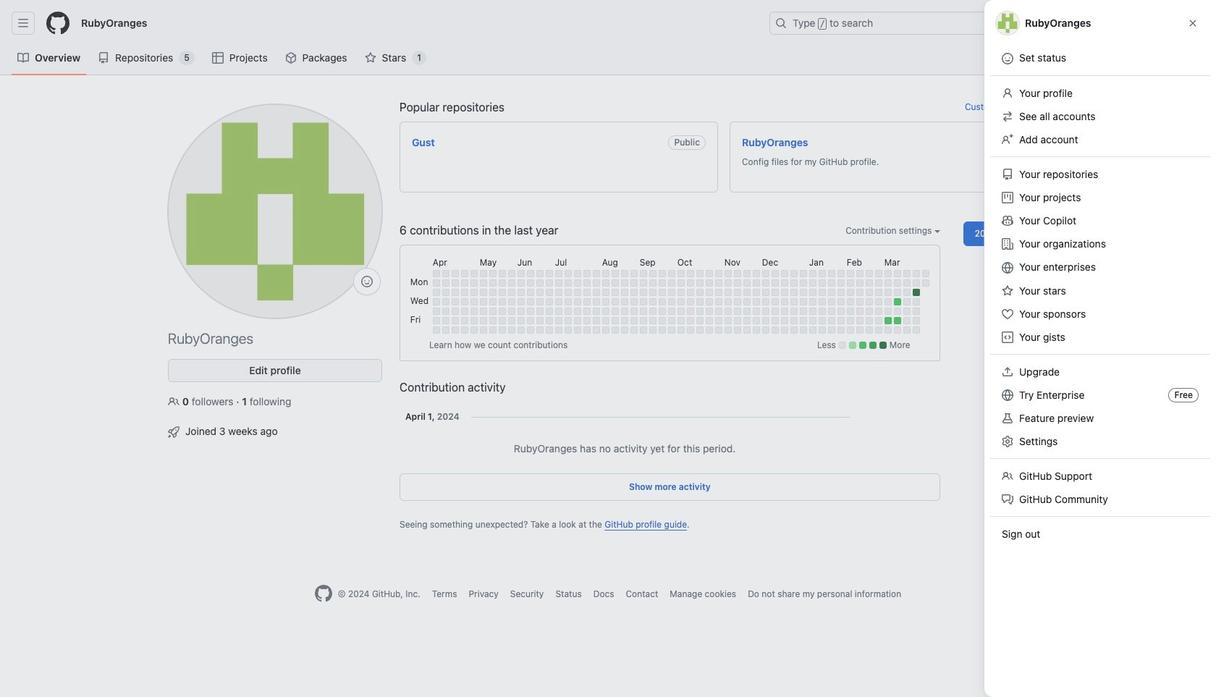 Task type: locate. For each thing, give the bounding box(es) containing it.
smiley image
[[361, 276, 373, 288]]

1 vertical spatial homepage image
[[315, 585, 332, 603]]

0 vertical spatial homepage image
[[46, 12, 70, 35]]

0 horizontal spatial homepage image
[[46, 12, 70, 35]]

people image
[[168, 396, 180, 408]]

homepage image
[[46, 12, 70, 35], [315, 585, 332, 603]]

plus image
[[1051, 17, 1062, 29]]



Task type: describe. For each thing, give the bounding box(es) containing it.
command palette image
[[1006, 17, 1018, 29]]

1 horizontal spatial homepage image
[[315, 585, 332, 603]]

triangle down image
[[1068, 17, 1080, 29]]

rocket image
[[168, 427, 180, 438]]



Task type: vqa. For each thing, say whether or not it's contained in the screenshot.
the left *
no



